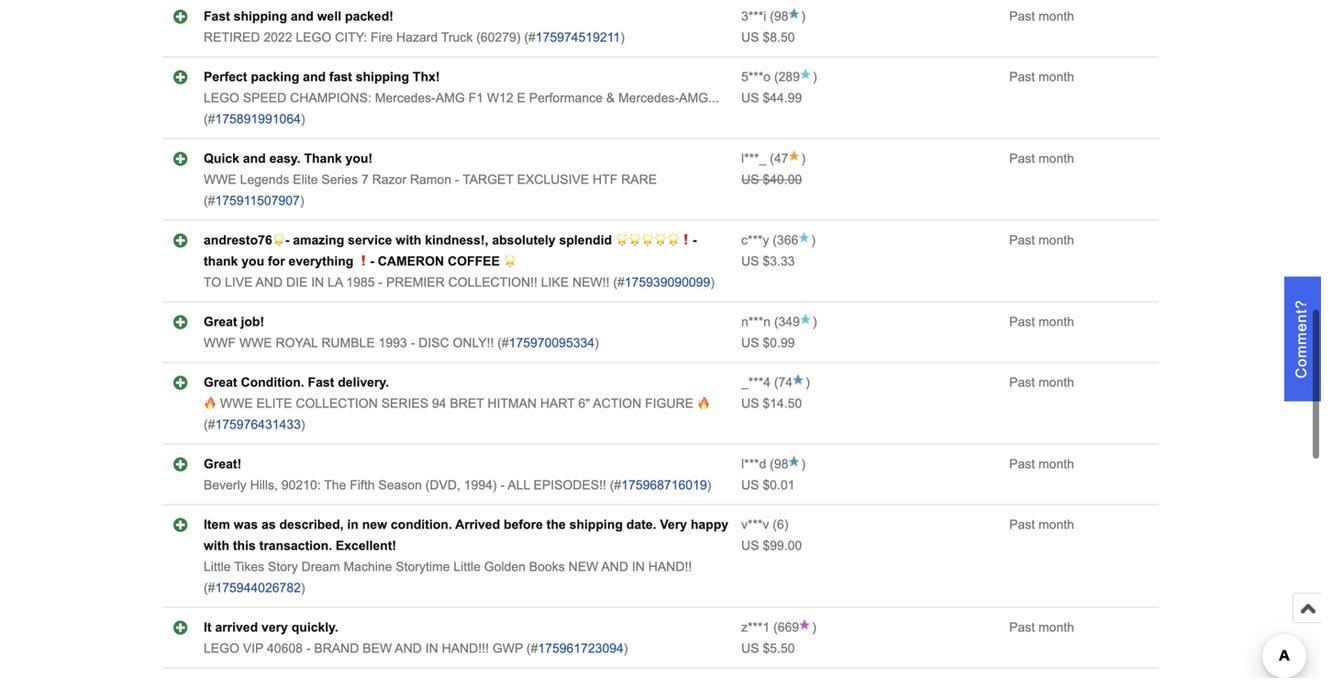 Task type: describe. For each thing, give the bounding box(es) containing it.
with inside andresto76🌟- amazing service with kindness!, absolutely splendid 🌟🌟🌟🌟🌟❗- thank you for everything ❗- cameron coffee 🌟 to live and die in la 1985 - premier collection!! like new!! (# 175939090099 )
[[396, 233, 422, 248]]

( 47
[[767, 152, 789, 166]]

🔥 wwe elite collection series 94 bret hitman hart 6" action figure 🔥 (#
[[204, 397, 710, 432]]

month for $3.33
[[1039, 233, 1075, 248]]

vip
[[243, 642, 264, 656]]

elite
[[257, 397, 292, 411]]

1 little from the left
[[204, 560, 231, 574]]

6
[[778, 518, 785, 532]]

live
[[225, 276, 253, 290]]

98 for 3***i
[[775, 9, 789, 24]]

quickly.
[[292, 621, 339, 635]]

everything
[[289, 254, 354, 269]]

well
[[317, 9, 342, 24]]

speed
[[243, 91, 287, 105]]

(# inside 🔥 wwe elite collection series 94 bret hitman hart 6" action figure 🔥 (#
[[204, 418, 215, 432]]

exclusive
[[517, 173, 590, 187]]

champions:
[[290, 91, 372, 105]]

new
[[569, 560, 599, 574]]

( 98 for 3***i
[[767, 9, 789, 24]]

us inside v***v ( 6 ) us $99.00
[[742, 539, 760, 553]]

bew
[[363, 642, 392, 656]]

&
[[607, 91, 615, 105]]

(# inside it arrived very quickly. lego vip 40608 - brand bew and in hand!!!  gwp (# 175961723094 )
[[527, 642, 538, 656]]

in for it arrived very quickly. lego vip 40608 - brand bew and in hand!!!  gwp (# 175961723094 )
[[426, 642, 439, 656]]

quick and easy.  thank you! element
[[204, 152, 373, 166]]

( 98 for l***d
[[767, 457, 789, 472]]

andresto76🌟- amazing service with kindness!, absolutely splendid 🌟🌟🌟🌟🌟❗- thank you for everything ❗- cameron coffee 🌟 to live and die in la 1985 - premier collection!! like new!! (# 175939090099 )
[[204, 233, 715, 290]]

with inside item was as described, in new condition. arrived before the shipping date. very happy with this transaction. excellent!
[[204, 539, 230, 553]]

47
[[775, 152, 789, 166]]

machine
[[344, 560, 392, 574]]

great condition. fast delivery.
[[204, 376, 389, 390]]

_***4
[[742, 376, 771, 390]]

366
[[778, 233, 799, 248]]

hazard
[[397, 30, 438, 45]]

great job! element
[[204, 315, 265, 329]]

past for $0.01
[[1010, 457, 1036, 472]]

and for it arrived very quickly. lego vip 40608 - brand bew and in hand!!!  gwp (# 175961723094 )
[[395, 642, 422, 656]]

us $40.00
[[742, 173, 803, 187]]

- inside andresto76🌟- amazing service with kindness!, absolutely splendid 🌟🌟🌟🌟🌟❗- thank you for everything ❗- cameron coffee 🌟 to live and die in la 1985 - premier collection!! like new!! (# 175939090099 )
[[379, 276, 383, 290]]

royal
[[276, 336, 318, 350]]

6"
[[579, 397, 590, 411]]

) inside it arrived very quickly. lego vip 40608 - brand bew and in hand!!!  gwp (# 175961723094 )
[[624, 642, 628, 656]]

( inside v***v ( 6 ) us $99.00
[[773, 518, 778, 532]]

month for $0.99
[[1039, 315, 1075, 329]]

it arrived very quickly. element
[[204, 621, 339, 635]]

94
[[432, 397, 447, 411]]

past month for us $3.33
[[1010, 233, 1075, 248]]

175974519211 link
[[536, 30, 621, 45]]

feedback left by buyer. element for us $8.50
[[742, 9, 767, 24]]

8 past month from the top
[[1010, 518, 1075, 532]]

in inside andresto76🌟- amazing service with kindness!, absolutely splendid 🌟🌟🌟🌟🌟❗- thank you for everything ❗- cameron coffee 🌟 to live and die in la 1985 - premier collection!! like new!! (# 175939090099 )
[[311, 276, 324, 290]]

5***o
[[742, 70, 771, 84]]

dream
[[302, 560, 340, 574]]

past month for us $0.01
[[1010, 457, 1075, 472]]

golden
[[485, 560, 526, 574]]

past month for us $0.99
[[1010, 315, 1075, 329]]

(# inside 'little tikes story dream machine storytime little golden books new and in hand!! (#'
[[204, 581, 215, 596]]

1994)
[[464, 478, 497, 493]]

us for n***n
[[742, 336, 760, 350]]

wwf
[[204, 336, 236, 350]]

2 🔥 from the left
[[698, 397, 710, 411]]

past for $0.99
[[1010, 315, 1036, 329]]

premier
[[386, 276, 445, 290]]

great condition. fast delivery. element
[[204, 376, 389, 390]]

fast
[[330, 70, 352, 84]]

item was as described, in new condition. arrived before the shipping date. very happy with this transaction. excellent!
[[204, 518, 729, 553]]

( for l***_
[[770, 152, 775, 166]]

excellent!
[[336, 539, 397, 553]]

c***y
[[742, 233, 770, 248]]

month for $8.50
[[1039, 9, 1075, 24]]

past for $3.33
[[1010, 233, 1036, 248]]

past month for us $8.50
[[1010, 9, 1075, 24]]

amg...
[[679, 91, 719, 105]]

month for $5.50
[[1039, 621, 1075, 635]]

quick
[[204, 152, 240, 166]]

rumble
[[322, 336, 375, 350]]

item was as described, in new condition. arrived before the shipping date. very happy with this transaction. excellent! element
[[204, 518, 729, 553]]

hand!!
[[649, 560, 692, 574]]

lego inside lego speed champions: mercedes-amg f1 w12 e performance & mercedes-amg... (#
[[204, 91, 240, 105]]

razor
[[372, 173, 407, 187]]

the
[[547, 518, 566, 532]]

1 🔥 from the left
[[204, 397, 217, 411]]

175939090099
[[625, 276, 711, 290]]

❗-
[[357, 254, 374, 269]]

175970095334
[[509, 336, 595, 350]]

us for c***y
[[742, 254, 760, 269]]

2 mercedes- from the left
[[619, 91, 679, 105]]

( for l***d
[[770, 457, 775, 472]]

past month element for $14.50
[[1010, 376, 1075, 390]]

fast shipping and well  packed! element
[[204, 9, 394, 24]]

us $44.99
[[742, 91, 803, 105]]

v***v
[[742, 518, 770, 532]]

feedback left by buyer. element for us $0.01
[[742, 457, 767, 472]]

( 289
[[771, 70, 800, 84]]

easy.
[[270, 152, 301, 166]]

2 vertical spatial and
[[243, 152, 266, 166]]

$44.99
[[763, 91, 803, 105]]

1 horizontal spatial fast
[[308, 376, 334, 390]]

and inside andresto76🌟- amazing service with kindness!, absolutely splendid 🌟🌟🌟🌟🌟❗- thank you for everything ❗- cameron coffee 🌟 to live and die in la 1985 - premier collection!! like new!! (# 175939090099 )
[[256, 276, 283, 290]]

) inside great! beverly hills, 90210: the fifth season (dvd, 1994) - all episodes!! (# 175968716019 )
[[707, 478, 712, 493]]

beverly
[[204, 478, 247, 493]]

hitman
[[488, 397, 537, 411]]

past for $8.50
[[1010, 9, 1036, 24]]

series
[[322, 173, 358, 187]]

669
[[778, 621, 800, 635]]

storytime
[[396, 560, 450, 574]]

3***i
[[742, 9, 767, 24]]

hand!!!
[[442, 642, 489, 656]]

$0.99
[[763, 336, 795, 350]]

past for $5.50
[[1010, 621, 1036, 635]]

it
[[204, 621, 212, 635]]

arrived
[[455, 518, 500, 532]]

in for little tikes story dream machine storytime little golden books new and in hand!! (#
[[632, 560, 645, 574]]

175976431433
[[215, 418, 301, 432]]

(# inside lego speed champions: mercedes-amg f1 w12 e performance & mercedes-amg... (#
[[204, 112, 215, 126]]

98 for l***d
[[775, 457, 789, 472]]

(# inside great! beverly hills, 90210: the fifth season (dvd, 1994) - all episodes!! (# 175968716019 )
[[610, 478, 622, 493]]

us for l***d
[[742, 478, 760, 493]]

us for _***4
[[742, 397, 760, 411]]

past month element for $5.50
[[1010, 621, 1075, 635]]

past month element for $0.99
[[1010, 315, 1075, 329]]

in
[[347, 518, 359, 532]]

8 month from the top
[[1039, 518, 1075, 532]]

series
[[382, 397, 429, 411]]

as
[[262, 518, 276, 532]]

175891991064 )
[[215, 112, 305, 126]]

very
[[660, 518, 688, 532]]

past for $14.50
[[1010, 376, 1036, 390]]

perfect
[[204, 70, 247, 84]]

wwe inside wwe legends elite series 7 razor ramon - target exclusive htf rare (#
[[204, 173, 237, 187]]

us for z***1
[[742, 642, 760, 656]]

175911507907 link
[[215, 194, 300, 208]]

comment?
[[1294, 300, 1311, 379]]

lego inside it arrived very quickly. lego vip 40608 - brand bew and in hand!!!  gwp (# 175961723094 )
[[204, 642, 240, 656]]

new
[[362, 518, 387, 532]]

thank
[[304, 152, 342, 166]]

2022
[[264, 30, 292, 45]]

- inside great! beverly hills, 90210: the fifth season (dvd, 1994) - all episodes!! (# 175968716019 )
[[501, 478, 505, 493]]

z***1
[[742, 621, 770, 635]]

us $5.50
[[742, 642, 795, 656]]

( for _***4
[[775, 376, 779, 390]]

f1
[[469, 91, 484, 105]]



Task type: vqa. For each thing, say whether or not it's contained in the screenshot.


Task type: locate. For each thing, give the bounding box(es) containing it.
1 month from the top
[[1039, 9, 1075, 24]]

great down wwf
[[204, 376, 237, 390]]

1 horizontal spatial mercedes-
[[619, 91, 679, 105]]

7 us from the top
[[742, 478, 760, 493]]

shipping inside item was as described, in new condition. arrived before the shipping date. very happy with this transaction. excellent!
[[570, 518, 623, 532]]

action
[[593, 397, 642, 411]]

1 vertical spatial lego
[[204, 91, 240, 105]]

289
[[779, 70, 800, 84]]

1993
[[379, 336, 407, 350]]

6 feedback left by buyer. element from the top
[[742, 376, 771, 390]]

great inside great job! wwf wwe royal rumble 1993 - disc only!! (# 175970095334 )
[[204, 315, 237, 329]]

0 vertical spatial shipping
[[234, 9, 287, 24]]

( for z***1
[[774, 621, 778, 635]]

(# right (60279)
[[525, 30, 536, 45]]

1 vertical spatial great
[[204, 376, 237, 390]]

kindness!,
[[425, 233, 489, 248]]

l***d
[[742, 457, 767, 472]]

like
[[541, 276, 569, 290]]

little tikes story dream machine storytime little golden books new and in hand!! (#
[[204, 560, 692, 596]]

feedback left by buyer. element for us $5.50
[[742, 621, 770, 635]]

past month for us $5.50
[[1010, 621, 1075, 635]]

1 past month element from the top
[[1010, 9, 1075, 24]]

shipping right the at the bottom left of the page
[[570, 518, 623, 532]]

and left "well"
[[291, 9, 314, 24]]

🌟🌟🌟🌟🌟❗-
[[616, 233, 697, 248]]

date.
[[627, 518, 657, 532]]

1 horizontal spatial shipping
[[356, 70, 409, 84]]

wwe legends elite series 7 razor ramon - target exclusive htf rare (#
[[204, 173, 657, 208]]

7 past from the top
[[1010, 457, 1036, 472]]

0 vertical spatial ( 98
[[767, 9, 789, 24]]

wwe inside 🔥 wwe elite collection series 94 bret hitman hart 6" action figure 🔥 (#
[[220, 397, 253, 411]]

6 past month element from the top
[[1010, 376, 1075, 390]]

🔥
[[204, 397, 217, 411], [698, 397, 710, 411]]

5 past month element from the top
[[1010, 315, 1075, 329]]

us down z***1
[[742, 642, 760, 656]]

5 past from the top
[[1010, 315, 1036, 329]]

1 vertical spatial ( 98
[[767, 457, 789, 472]]

great! element
[[204, 457, 242, 472]]

you!
[[346, 152, 373, 166]]

7 past month from the top
[[1010, 457, 1075, 472]]

past month element
[[1010, 9, 1075, 24], [1010, 70, 1075, 84], [1010, 152, 1075, 166], [1010, 233, 1075, 248], [1010, 315, 1075, 329], [1010, 376, 1075, 390], [1010, 457, 1075, 472], [1010, 518, 1075, 532], [1010, 621, 1075, 635]]

amg
[[436, 91, 465, 105]]

feedback left by buyer. element up us $3.33
[[742, 233, 770, 248]]

in left la
[[311, 276, 324, 290]]

- right 1985
[[379, 276, 383, 290]]

us $3.33
[[742, 254, 795, 269]]

9 month from the top
[[1039, 621, 1075, 635]]

(#
[[525, 30, 536, 45], [204, 112, 215, 126], [204, 194, 215, 208], [614, 276, 625, 290], [498, 336, 509, 350], [204, 418, 215, 432], [610, 478, 622, 493], [204, 581, 215, 596], [527, 642, 538, 656]]

( 98 up $8.50 in the right top of the page
[[767, 9, 789, 24]]

feedback left by buyer. element containing _***4
[[742, 376, 771, 390]]

4 us from the top
[[742, 254, 760, 269]]

- for brand
[[306, 642, 311, 656]]

4 past month from the top
[[1010, 233, 1075, 248]]

( right "5***o"
[[775, 70, 779, 84]]

transaction.
[[259, 539, 332, 553]]

and inside 'little tikes story dream machine storytime little golden books new and in hand!! (#'
[[602, 560, 629, 574]]

- for disc
[[411, 336, 415, 350]]

2 horizontal spatial and
[[602, 560, 629, 574]]

us down c***y on the top of page
[[742, 254, 760, 269]]

5 feedback left by buyer. element from the top
[[742, 315, 771, 329]]

us $8.50
[[742, 30, 795, 45]]

9 past from the top
[[1010, 621, 1036, 635]]

0 vertical spatial fast
[[204, 9, 230, 24]]

past month
[[1010, 9, 1075, 24], [1010, 70, 1075, 84], [1010, 152, 1075, 166], [1010, 233, 1075, 248], [1010, 315, 1075, 329], [1010, 376, 1075, 390], [1010, 457, 1075, 472], [1010, 518, 1075, 532], [1010, 621, 1075, 635]]

0 horizontal spatial and
[[256, 276, 283, 290]]

- left all
[[501, 478, 505, 493]]

9 past month from the top
[[1010, 621, 1075, 635]]

month for $44.99
[[1039, 70, 1075, 84]]

( right l***_
[[770, 152, 775, 166]]

- for target
[[455, 173, 460, 187]]

9 us from the top
[[742, 642, 760, 656]]

(# right new!!
[[614, 276, 625, 290]]

month for $14.50
[[1039, 376, 1075, 390]]

( 366
[[770, 233, 799, 248]]

great!
[[204, 457, 242, 472]]

fifth
[[350, 478, 375, 493]]

1 horizontal spatial little
[[454, 560, 481, 574]]

rare
[[622, 173, 657, 187]]

0 horizontal spatial shipping
[[234, 9, 287, 24]]

2 us from the top
[[742, 91, 760, 105]]

( right "l***d" on the right of the page
[[770, 457, 775, 472]]

past month element for $0.01
[[1010, 457, 1075, 472]]

4 past from the top
[[1010, 233, 1036, 248]]

🔥 right figure
[[698, 397, 710, 411]]

feedback left by buyer. element containing l***d
[[742, 457, 767, 472]]

( right _***4
[[775, 376, 779, 390]]

2 past month from the top
[[1010, 70, 1075, 84]]

the
[[324, 478, 346, 493]]

2 98 from the top
[[775, 457, 789, 472]]

cameron
[[378, 254, 444, 269]]

4 past month element from the top
[[1010, 233, 1075, 248]]

books
[[530, 560, 565, 574]]

0 horizontal spatial mercedes-
[[375, 91, 436, 105]]

lego down it at the bottom left of page
[[204, 642, 240, 656]]

(# right episodes!!
[[610, 478, 622, 493]]

175944026782 link
[[215, 581, 301, 596]]

( right 3***i
[[770, 9, 775, 24]]

( for c***y
[[773, 233, 778, 248]]

mercedes- right &
[[619, 91, 679, 105]]

0 vertical spatial with
[[396, 233, 422, 248]]

mercedes-
[[375, 91, 436, 105], [619, 91, 679, 105]]

splendid
[[560, 233, 612, 248]]

perfect packing and fast shipping  thx!
[[204, 70, 440, 84]]

us for 5***o
[[742, 91, 760, 105]]

with down item
[[204, 539, 230, 553]]

3 month from the top
[[1039, 152, 1075, 166]]

(dvd,
[[426, 478, 461, 493]]

us for 3***i
[[742, 30, 760, 45]]

us down n***n
[[742, 336, 760, 350]]

0 horizontal spatial fast
[[204, 9, 230, 24]]

great for great condition. fast delivery.
[[204, 376, 237, 390]]

$3.33
[[763, 254, 795, 269]]

for
[[268, 254, 285, 269]]

and right new
[[602, 560, 629, 574]]

175961723094
[[538, 642, 624, 656]]

in left hand!!
[[632, 560, 645, 574]]

( right n***n
[[775, 315, 779, 329]]

n***n
[[742, 315, 771, 329]]

month for $40.00
[[1039, 152, 1075, 166]]

7 feedback left by buyer. element from the top
[[742, 457, 767, 472]]

described,
[[280, 518, 344, 532]]

lego
[[296, 30, 332, 45], [204, 91, 240, 105], [204, 642, 240, 656]]

delivery.
[[338, 376, 389, 390]]

all
[[508, 478, 530, 493]]

disc
[[419, 336, 449, 350]]

175891991064
[[215, 112, 301, 126]]

was
[[234, 518, 258, 532]]

wwe
[[204, 173, 237, 187], [239, 336, 272, 350], [220, 397, 253, 411]]

and inside 'fast shipping and well  packed! retired 2022 lego city: fire hazard truck (60279) (# 175974519211 )'
[[291, 9, 314, 24]]

- inside great job! wwf wwe royal rumble 1993 - disc only!! (# 175970095334 )
[[411, 336, 415, 350]]

past month for us $44.99
[[1010, 70, 1075, 84]]

0 horizontal spatial 🔥
[[204, 397, 217, 411]]

2 month from the top
[[1039, 70, 1075, 84]]

2 feedback left by buyer. element from the top
[[742, 70, 771, 84]]

(
[[770, 9, 775, 24], [775, 70, 779, 84], [770, 152, 775, 166], [773, 233, 778, 248], [775, 315, 779, 329], [775, 376, 779, 390], [770, 457, 775, 472], [773, 518, 778, 532], [774, 621, 778, 635]]

andresto76🌟- amazing service with kindness!, absolutely splendid 🌟🌟🌟🌟🌟❗- thank you for everything ❗- cameron coffee 🌟 element
[[204, 233, 697, 269]]

packed!
[[345, 9, 394, 24]]

v***v ( 6 ) us $99.00
[[742, 518, 803, 553]]

0 vertical spatial in
[[311, 276, 324, 290]]

2 ( 98 from the top
[[767, 457, 789, 472]]

2 vertical spatial in
[[426, 642, 439, 656]]

6 past from the top
[[1010, 376, 1036, 390]]

past for $44.99
[[1010, 70, 1036, 84]]

( 669
[[770, 621, 800, 635]]

6 past month from the top
[[1010, 376, 1075, 390]]

hart
[[541, 397, 575, 411]]

1 vertical spatial wwe
[[239, 336, 272, 350]]

3 past from the top
[[1010, 152, 1036, 166]]

1 ( 98 from the top
[[767, 9, 789, 24]]

90210:
[[282, 478, 321, 493]]

us down l***_
[[742, 173, 760, 187]]

4 month from the top
[[1039, 233, 1075, 248]]

1 great from the top
[[204, 315, 237, 329]]

0 vertical spatial 98
[[775, 9, 789, 24]]

- inside it arrived very quickly. lego vip 40608 - brand bew and in hand!!!  gwp (# 175961723094 )
[[306, 642, 311, 656]]

us down 3***i
[[742, 30, 760, 45]]

8 feedback left by buyer. element from the top
[[742, 518, 770, 532]]

2 horizontal spatial shipping
[[570, 518, 623, 532]]

with
[[396, 233, 422, 248], [204, 539, 230, 553]]

6 us from the top
[[742, 397, 760, 411]]

( 98 up $0.01
[[767, 457, 789, 472]]

e
[[517, 91, 526, 105]]

and for well
[[291, 9, 314, 24]]

(# right gwp
[[527, 642, 538, 656]]

1 vertical spatial with
[[204, 539, 230, 553]]

( for 3***i
[[770, 9, 775, 24]]

feedback left by buyer. element
[[742, 9, 767, 24], [742, 70, 771, 84], [742, 152, 767, 166], [742, 233, 770, 248], [742, 315, 771, 329], [742, 376, 771, 390], [742, 457, 767, 472], [742, 518, 770, 532], [742, 621, 770, 635]]

job!
[[241, 315, 265, 329]]

1 horizontal spatial and
[[395, 642, 422, 656]]

little
[[204, 560, 231, 574], [454, 560, 481, 574]]

- down quickly.
[[306, 642, 311, 656]]

past month element for $3.33
[[1010, 233, 1075, 248]]

gwp
[[493, 642, 523, 656]]

( right c***y on the top of page
[[773, 233, 778, 248]]

us down v***v
[[742, 539, 760, 553]]

0 vertical spatial great
[[204, 315, 237, 329]]

past month for us $14.50
[[1010, 376, 1075, 390]]

bret
[[450, 397, 484, 411]]

1 vertical spatial 98
[[775, 457, 789, 472]]

thank
[[204, 254, 238, 269]]

past month for us $40.00
[[1010, 152, 1075, 166]]

1 feedback left by buyer. element from the top
[[742, 9, 767, 24]]

great for great job! wwf wwe royal rumble 1993 - disc only!! (# 175970095334 )
[[204, 315, 237, 329]]

lego down perfect
[[204, 91, 240, 105]]

( for n***n
[[775, 315, 779, 329]]

0 horizontal spatial in
[[311, 276, 324, 290]]

$5.50
[[763, 642, 795, 656]]

1 vertical spatial and
[[303, 70, 326, 84]]

wwe up 175976431433
[[220, 397, 253, 411]]

0 vertical spatial and
[[256, 276, 283, 290]]

2 past month element from the top
[[1010, 70, 1075, 84]]

feedback left by buyer. element for us $40.00
[[742, 152, 767, 166]]

4 feedback left by buyer. element from the top
[[742, 233, 770, 248]]

perfect packing and fast shipping 
thx! element
[[204, 70, 440, 84]]

little left "tikes"
[[204, 560, 231, 574]]

) inside 'fast shipping and well  packed! retired 2022 lego city: fire hazard truck (60279) (# 175974519211 )'
[[621, 30, 625, 45]]

2 vertical spatial shipping
[[570, 518, 623, 532]]

service
[[348, 233, 392, 248]]

wwe inside great job! wwf wwe royal rumble 1993 - disc only!! (# 175970095334 )
[[239, 336, 272, 350]]

( right v***v
[[773, 518, 778, 532]]

lego inside 'fast shipping and well  packed! retired 2022 lego city: fire hazard truck (60279) (# 175974519211 )'
[[296, 30, 332, 45]]

wwe down 'job!'
[[239, 336, 272, 350]]

past month element for $40.00
[[1010, 152, 1075, 166]]

1 past month from the top
[[1010, 9, 1075, 24]]

and for little tikes story dream machine storytime little golden books new and in hand!! (#
[[602, 560, 629, 574]]

0 horizontal spatial with
[[204, 539, 230, 553]]

175944026782 )
[[215, 581, 305, 596]]

coffee
[[448, 254, 500, 269]]

this
[[233, 539, 256, 553]]

98 up $0.01
[[775, 457, 789, 472]]

) inside great job! wwf wwe royal rumble 1993 - disc only!! (# 175970095334 )
[[595, 336, 599, 350]]

🔥 up 175976431433 link
[[204, 397, 217, 411]]

1 us from the top
[[742, 30, 760, 45]]

8 past month element from the top
[[1010, 518, 1075, 532]]

feedback left by buyer. element for us $44.99
[[742, 70, 771, 84]]

lego speed champions: mercedes-amg f1 w12 e performance & mercedes-amg... (#
[[204, 91, 719, 126]]

(# inside wwe legends elite series 7 razor ramon - target exclusive htf rare (#
[[204, 194, 215, 208]]

6 month from the top
[[1039, 376, 1075, 390]]

feedback left by buyer. element containing 5***o
[[742, 70, 771, 84]]

2 vertical spatial wwe
[[220, 397, 253, 411]]

9 feedback left by buyer. element from the top
[[742, 621, 770, 635]]

wwe down the quick
[[204, 173, 237, 187]]

fast up collection on the left bottom
[[308, 376, 334, 390]]

3 past month element from the top
[[1010, 152, 1075, 166]]

feedback left by buyer. element for us $14.50
[[742, 376, 771, 390]]

it arrived very quickly. lego vip 40608 - brand bew and in hand!!!  gwp (# 175961723094 )
[[204, 621, 628, 656]]

🌟
[[504, 254, 517, 269]]

- right the 1993
[[411, 336, 415, 350]]

1 98 from the top
[[775, 9, 789, 24]]

feedback left by buyer. element containing c***y
[[742, 233, 770, 248]]

shipping down the fire
[[356, 70, 409, 84]]

1 vertical spatial in
[[632, 560, 645, 574]]

1 horizontal spatial with
[[396, 233, 422, 248]]

0 vertical spatial wwe
[[204, 173, 237, 187]]

1 vertical spatial shipping
[[356, 70, 409, 84]]

5 past month from the top
[[1010, 315, 1075, 329]]

feedback left by buyer. element for us $99.00
[[742, 518, 770, 532]]

1 past from the top
[[1010, 9, 1036, 24]]

0 horizontal spatial little
[[204, 560, 231, 574]]

(60279)
[[477, 30, 521, 45]]

0 vertical spatial lego
[[296, 30, 332, 45]]

and inside it arrived very quickly. lego vip 40608 - brand bew and in hand!!!  gwp (# 175961723094 )
[[395, 642, 422, 656]]

(# up great! element
[[204, 418, 215, 432]]

feedback left by buyer. element up us $14.50 at the right bottom
[[742, 376, 771, 390]]

to
[[204, 276, 221, 290]]

fire
[[371, 30, 393, 45]]

feedback left by buyer. element up us $5.50
[[742, 621, 770, 635]]

1 horizontal spatial in
[[426, 642, 439, 656]]

feedback left by buyer. element left 47
[[742, 152, 767, 166]]

w12
[[487, 91, 514, 105]]

feedback left by buyer. element up us $8.50 at the top right of page
[[742, 9, 767, 24]]

( 74
[[771, 376, 793, 390]]

(# right only!!
[[498, 336, 509, 350]]

(# inside great job! wwf wwe royal rumble 1993 - disc only!! (# 175970095334 )
[[498, 336, 509, 350]]

) inside andresto76🌟- amazing service with kindness!, absolutely splendid 🌟🌟🌟🌟🌟❗- thank you for everything ❗- cameron coffee 🌟 to live and die in la 1985 - premier collection!! like new!! (# 175939090099 )
[[711, 276, 715, 290]]

shipping up 2022
[[234, 9, 287, 24]]

( 98
[[767, 9, 789, 24], [767, 457, 789, 472]]

7 month from the top
[[1039, 457, 1075, 472]]

past for $40.00
[[1010, 152, 1036, 166]]

happy
[[691, 518, 729, 532]]

past month element for $44.99
[[1010, 70, 1075, 84]]

la
[[328, 276, 343, 290]]

and
[[256, 276, 283, 290], [602, 560, 629, 574], [395, 642, 422, 656]]

feedback left by buyer. element containing z***1
[[742, 621, 770, 635]]

and for fast
[[303, 70, 326, 84]]

lego down fast shipping and well  packed! element
[[296, 30, 332, 45]]

3 past month from the top
[[1010, 152, 1075, 166]]

7 past month element from the top
[[1010, 457, 1075, 472]]

(# down the quick
[[204, 194, 215, 208]]

1 horizontal spatial 🔥
[[698, 397, 710, 411]]

and up legends
[[243, 152, 266, 166]]

2 little from the left
[[454, 560, 481, 574]]

1 mercedes- from the left
[[375, 91, 436, 105]]

1 vertical spatial fast
[[308, 376, 334, 390]]

(# inside andresto76🌟- amazing service with kindness!, absolutely splendid 🌟🌟🌟🌟🌟❗- thank you for everything ❗- cameron coffee 🌟 to live and die in la 1985 - premier collection!! like new!! (# 175939090099 )
[[614, 276, 625, 290]]

feedback left by buyer. element containing n***n
[[742, 315, 771, 329]]

2 great from the top
[[204, 376, 237, 390]]

great up wwf
[[204, 315, 237, 329]]

(# up it at the bottom left of page
[[204, 581, 215, 596]]

( right z***1
[[774, 621, 778, 635]]

past month element for $8.50
[[1010, 9, 1075, 24]]

little down item was as described, in new condition. arrived before the shipping date. very happy with this transaction. excellent! element
[[454, 560, 481, 574]]

and left fast
[[303, 70, 326, 84]]

us down "5***o"
[[742, 91, 760, 105]]

feedback left by buyer. element containing 3***i
[[742, 9, 767, 24]]

story
[[268, 560, 298, 574]]

5 us from the top
[[742, 336, 760, 350]]

2 vertical spatial lego
[[204, 642, 240, 656]]

shipping inside 'fast shipping and well  packed! retired 2022 lego city: fire hazard truck (60279) (# 175974519211 )'
[[234, 9, 287, 24]]

arrived
[[215, 621, 258, 635]]

feedback left by buyer. element for us $0.99
[[742, 315, 771, 329]]

3 feedback left by buyer. element from the top
[[742, 152, 767, 166]]

1 vertical spatial and
[[602, 560, 629, 574]]

5 month from the top
[[1039, 315, 1075, 329]]

us for l***_
[[742, 173, 760, 187]]

3 us from the top
[[742, 173, 760, 187]]

(# up the quick
[[204, 112, 215, 126]]

feedback left by buyer. element containing v***v
[[742, 518, 770, 532]]

month for $0.01
[[1039, 457, 1075, 472]]

us down "l***d" on the right of the page
[[742, 478, 760, 493]]

175939090099 link
[[625, 276, 711, 290]]

feedback left by buyer. element left '6'
[[742, 518, 770, 532]]

feedback left by buyer. element up us $44.99
[[742, 70, 771, 84]]

9 past month element from the top
[[1010, 621, 1075, 635]]

fast inside 'fast shipping and well  packed! retired 2022 lego city: fire hazard truck (60279) (# 175974519211 )'
[[204, 9, 230, 24]]

8 past from the top
[[1010, 518, 1036, 532]]

and down for
[[256, 276, 283, 290]]

) inside v***v ( 6 ) us $99.00
[[785, 518, 789, 532]]

feedback left by buyer. element containing l***_
[[742, 152, 767, 166]]

mercedes- down thx! in the top of the page
[[375, 91, 436, 105]]

2 past from the top
[[1010, 70, 1036, 84]]

in left hand!!!
[[426, 642, 439, 656]]

$0.01
[[763, 478, 795, 493]]

8 us from the top
[[742, 539, 760, 553]]

elite
[[293, 173, 318, 187]]

feedback left by buyer. element up the us $0.99
[[742, 315, 771, 329]]

fast up retired
[[204, 9, 230, 24]]

2 horizontal spatial in
[[632, 560, 645, 574]]

and right bew
[[395, 642, 422, 656]]

( for 5***o
[[775, 70, 779, 84]]

98 up $8.50 in the right top of the page
[[775, 9, 789, 24]]

us down _***4
[[742, 397, 760, 411]]

with up the "cameron"
[[396, 233, 422, 248]]

- inside wwe legends elite series 7 razor ramon - target exclusive htf rare (#
[[455, 173, 460, 187]]

in inside it arrived very quickly. lego vip 40608 - brand bew and in hand!!!  gwp (# 175961723094 )
[[426, 642, 439, 656]]

2 vertical spatial and
[[395, 642, 422, 656]]

- right ramon
[[455, 173, 460, 187]]

feedback left by buyer. element up us $0.01
[[742, 457, 767, 472]]

in
[[311, 276, 324, 290], [632, 560, 645, 574], [426, 642, 439, 656]]

(# inside 'fast shipping and well  packed! retired 2022 lego city: fire hazard truck (60279) (# 175974519211 )'
[[525, 30, 536, 45]]

in inside 'little tikes story dream machine storytime little golden books new and in hand!! (#'
[[632, 560, 645, 574]]

feedback left by buyer. element for us $3.33
[[742, 233, 770, 248]]

great
[[204, 315, 237, 329], [204, 376, 237, 390]]

0 vertical spatial and
[[291, 9, 314, 24]]



